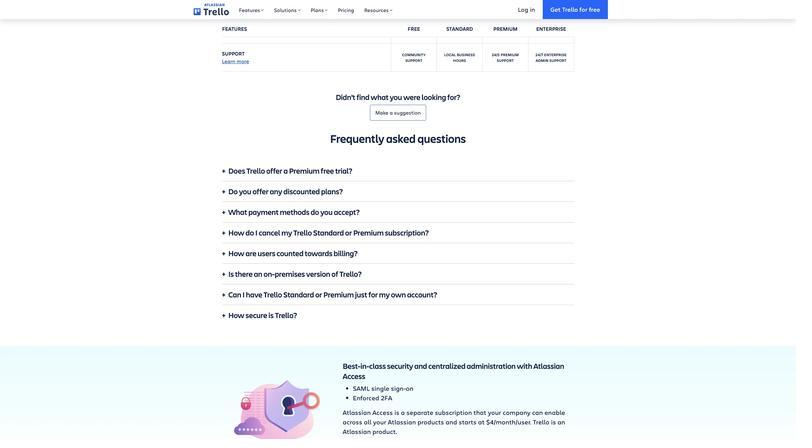 Task type: describe. For each thing, give the bounding box(es) containing it.
local business hours
[[444, 52, 475, 63]]

trello left true
[[562, 5, 578, 13]]

centralized
[[428, 361, 466, 372]]

any
[[270, 187, 282, 197]]

on
[[406, 385, 413, 393]]

of
[[332, 269, 338, 279]]

billing?
[[334, 249, 358, 259]]

0 horizontal spatial an
[[254, 269, 262, 279]]

+ for + is there an on-premises version of trello?
[[222, 269, 226, 279]]

log in
[[518, 5, 535, 13]]

support inside support learn more
[[222, 50, 245, 57]]

product.
[[372, 428, 397, 437]]

with
[[517, 361, 532, 372]]

+ for + does trello offer a premium free trial?
[[222, 166, 226, 176]]

and inside atlassian access is a separate subscription that your company can enable across all your atlassian products and starts at $4/month/user. trello is an atlassian product.
[[446, 418, 457, 427]]

all
[[364, 418, 372, 427]]

1 vertical spatial for
[[369, 290, 378, 300]]

false up 24/5 at top
[[487, 31, 499, 36]]

2 vertical spatial you
[[320, 207, 333, 218]]

premium down accept?
[[353, 228, 384, 238]]

company
[[503, 409, 531, 417]]

board
[[241, 30, 258, 37]]

trello inside atlassian access is a separate subscription that your company can enable across all your atlassian products and starts at $4/month/user. trello is an atlassian product.
[[533, 418, 550, 427]]

enterprise inside 24/7 enterprise admin support
[[544, 52, 567, 57]]

1 vertical spatial is
[[395, 409, 399, 417]]

at
[[478, 418, 485, 427]]

make a suggestion
[[375, 109, 421, 116]]

+ how do i cancel my trello standard or premium subscription?
[[222, 228, 429, 238]]

separate
[[407, 409, 433, 417]]

0 horizontal spatial or
[[315, 290, 322, 300]]

were
[[403, 92, 420, 102]]

support inside community support
[[405, 58, 422, 63]]

0 vertical spatial enterprise
[[536, 25, 566, 32]]

single
[[371, 385, 389, 393]]

cancel
[[259, 228, 280, 238]]

starts
[[459, 418, 477, 427]]

make a suggestion link
[[370, 105, 426, 121]]

saml
[[353, 385, 370, 393]]

public
[[222, 30, 240, 37]]

log in link
[[510, 0, 543, 19]]

community
[[402, 52, 426, 57]]

24/5
[[492, 52, 500, 57]]

class
[[369, 361, 386, 372]]

get trello for free link
[[543, 0, 608, 19]]

make
[[375, 109, 388, 116]]

+ what payment methods do you accept?
[[222, 207, 360, 218]]

management
[[259, 30, 295, 37]]

resources
[[364, 7, 389, 13]]

access inside atlassian access is a separate subscription that your company can enable across all your atlassian products and starts at $4/month/user. trello is an atlassian product.
[[372, 409, 393, 417]]

+ for + how do i cancel my trello standard or premium subscription?
[[222, 228, 226, 238]]

plans
[[311, 7, 324, 13]]

1 vertical spatial standard
[[313, 228, 344, 238]]

enforced
[[353, 394, 379, 403]]

how for how secure is trello?
[[228, 311, 244, 321]]

1 vertical spatial i
[[243, 290, 245, 300]]

just
[[355, 290, 367, 300]]

a inside atlassian access is a separate subscription that your company can enable across all your atlassian products and starts at $4/month/user. trello is an atlassian product.
[[401, 409, 405, 417]]

users
[[258, 249, 275, 259]]

2fa
[[381, 394, 392, 403]]

do
[[228, 187, 238, 197]]

features button
[[234, 0, 269, 19]]

trello down methods
[[293, 228, 312, 238]]

$4/month/user.
[[486, 418, 531, 427]]

for inside the get trello for free link
[[580, 5, 588, 13]]

premium up discounted
[[289, 166, 320, 176]]

are
[[246, 249, 257, 259]]

false up local
[[442, 31, 453, 36]]

+ for + do you offer any discounted plans?
[[222, 187, 226, 197]]

methods
[[280, 207, 310, 218]]

for?
[[447, 92, 460, 102]]

have
[[246, 290, 262, 300]]

local
[[444, 52, 456, 57]]

2 horizontal spatial is
[[551, 418, 556, 427]]

+ for + how secure is trello?
[[222, 311, 226, 321]]

organization
[[222, 9, 260, 16]]

standard inside compare our plans element
[[446, 25, 473, 32]]

pricing link
[[333, 0, 359, 19]]

frequently
[[330, 131, 384, 146]]

can
[[228, 290, 241, 300]]

didn't
[[336, 92, 355, 102]]

what
[[228, 207, 247, 218]]

+ how secure is trello?
[[222, 311, 297, 321]]

24/7 enterprise admin support
[[536, 52, 567, 63]]

+ is there an on-premises version of trello?
[[222, 269, 362, 279]]

boards
[[281, 9, 301, 16]]

on-
[[264, 269, 275, 279]]

hours
[[453, 58, 466, 63]]

+ does trello offer a premium free trial?
[[222, 166, 352, 176]]

can
[[532, 409, 543, 417]]

version
[[306, 269, 330, 279]]

premium inside the 24/5 premium support
[[501, 52, 519, 57]]

get trello for free
[[550, 5, 600, 13]]

features inside dropdown button
[[239, 7, 260, 13]]

in
[[530, 5, 535, 13]]

does
[[228, 166, 245, 176]]



Task type: vqa. For each thing, say whether or not it's contained in the screenshot.
secure
yes



Task type: locate. For each thing, give the bounding box(es) containing it.
support up learn more link
[[222, 50, 245, 57]]

you up make a suggestion
[[390, 92, 402, 102]]

0 horizontal spatial a
[[284, 166, 288, 176]]

+ can i have trello standard or premium just for my own account?
[[222, 290, 437, 300]]

atlassian up product.
[[388, 418, 416, 427]]

enterprise down the get
[[536, 25, 566, 32]]

offer for any
[[253, 187, 269, 197]]

1 vertical spatial a
[[284, 166, 288, 176]]

1 vertical spatial or
[[315, 290, 322, 300]]

0 vertical spatial offer
[[266, 166, 282, 176]]

frequently asked questions
[[330, 131, 466, 146]]

or down version
[[315, 290, 322, 300]]

1 horizontal spatial or
[[345, 228, 352, 238]]

how left are
[[228, 249, 244, 259]]

how
[[228, 228, 244, 238], [228, 249, 244, 259], [228, 311, 244, 321]]

1 vertical spatial an
[[558, 418, 565, 427]]

1 vertical spatial how
[[228, 249, 244, 259]]

true
[[579, 10, 588, 15]]

8 + from the top
[[222, 311, 226, 321]]

an left on-
[[254, 269, 262, 279]]

offer for a
[[266, 166, 282, 176]]

trello? right of
[[340, 269, 362, 279]]

0 vertical spatial do
[[311, 207, 319, 218]]

do left cancel
[[246, 228, 254, 238]]

2 vertical spatial how
[[228, 311, 244, 321]]

false right log
[[533, 10, 544, 15]]

1 horizontal spatial access
[[372, 409, 393, 417]]

1 vertical spatial you
[[239, 187, 251, 197]]

a right make
[[390, 109, 393, 116]]

premium
[[493, 25, 517, 32], [501, 52, 519, 57], [289, 166, 320, 176], [353, 228, 384, 238], [323, 290, 354, 300]]

0 horizontal spatial for
[[369, 290, 378, 300]]

1 horizontal spatial is
[[395, 409, 399, 417]]

you right do
[[239, 187, 251, 197]]

and right security
[[414, 361, 427, 372]]

1 vertical spatial trello?
[[275, 311, 297, 321]]

plans?
[[321, 187, 343, 197]]

or down accept?
[[345, 228, 352, 238]]

in-
[[361, 361, 369, 372]]

atlassian trello image
[[193, 4, 229, 15]]

offer left any
[[253, 187, 269, 197]]

own
[[391, 290, 406, 300]]

0 horizontal spatial you
[[239, 187, 251, 197]]

your
[[488, 409, 501, 417], [373, 418, 386, 427]]

2 + from the top
[[222, 187, 226, 197]]

1 vertical spatial offer
[[253, 187, 269, 197]]

you left accept?
[[320, 207, 333, 218]]

features left the visible
[[239, 7, 260, 13]]

0 vertical spatial how
[[228, 228, 244, 238]]

enable
[[545, 409, 565, 417]]

i left cancel
[[255, 228, 258, 238]]

account?
[[407, 290, 437, 300]]

discounted
[[284, 187, 320, 197]]

didn't find what you were looking for?
[[336, 92, 460, 102]]

atlassian inside best-in-class security and centralized administration with atlassian access saml single sign-on enforced 2fa
[[534, 361, 564, 372]]

community support
[[402, 52, 426, 63]]

0 vertical spatial free
[[589, 5, 600, 13]]

false
[[533, 10, 544, 15], [442, 31, 453, 36], [487, 31, 499, 36], [533, 31, 544, 36]]

accept?
[[334, 207, 360, 218]]

access inside best-in-class security and centralized administration with atlassian access saml single sign-on enforced 2fa
[[343, 372, 365, 382]]

i right can
[[243, 290, 245, 300]]

1 horizontal spatial your
[[488, 409, 501, 417]]

more
[[237, 58, 249, 65]]

7 + from the top
[[222, 290, 226, 300]]

1 horizontal spatial trello?
[[340, 269, 362, 279]]

what
[[371, 92, 389, 102]]

3 + from the top
[[222, 207, 226, 218]]

atlassian up across
[[343, 409, 371, 417]]

1 horizontal spatial and
[[446, 418, 457, 427]]

+ for + what payment methods do you accept?
[[222, 207, 226, 218]]

support inside 24/7 enterprise admin support
[[550, 58, 567, 63]]

0 horizontal spatial i
[[243, 290, 245, 300]]

you
[[390, 92, 402, 102], [239, 187, 251, 197], [320, 207, 333, 218]]

atlassian
[[534, 361, 564, 372], [343, 409, 371, 417], [388, 418, 416, 427], [343, 428, 371, 437]]

access
[[343, 372, 365, 382], [372, 409, 393, 417]]

0 vertical spatial standard
[[446, 25, 473, 32]]

3 how from the top
[[228, 311, 244, 321]]

looking
[[422, 92, 446, 102]]

atlassian down across
[[343, 428, 371, 437]]

standard up business
[[446, 25, 473, 32]]

enterprise
[[536, 25, 566, 32], [544, 52, 567, 57]]

find
[[357, 92, 370, 102]]

standard down + is there an on-premises version of trello?
[[283, 290, 314, 300]]

learn more link
[[222, 58, 249, 65]]

trello?
[[340, 269, 362, 279], [275, 311, 297, 321]]

is right secure
[[269, 311, 274, 321]]

+ how are users counted towards billing?
[[222, 249, 358, 259]]

support
[[222, 50, 245, 57], [405, 58, 422, 63], [497, 58, 514, 63], [550, 58, 567, 63]]

0 vertical spatial you
[[390, 92, 402, 102]]

my left own
[[379, 290, 390, 300]]

free
[[589, 5, 600, 13], [321, 166, 334, 176]]

trial?
[[335, 166, 352, 176]]

2 vertical spatial standard
[[283, 290, 314, 300]]

0 horizontal spatial my
[[282, 228, 292, 238]]

that
[[474, 409, 486, 417]]

0 vertical spatial for
[[580, 5, 588, 13]]

1 horizontal spatial for
[[580, 5, 588, 13]]

trello down can
[[533, 418, 550, 427]]

0 vertical spatial features
[[239, 7, 260, 13]]

1 horizontal spatial my
[[379, 290, 390, 300]]

for right the get
[[580, 5, 588, 13]]

secure
[[246, 311, 267, 321]]

1 horizontal spatial an
[[558, 418, 565, 427]]

1 horizontal spatial you
[[320, 207, 333, 218]]

and
[[414, 361, 427, 372], [446, 418, 457, 427]]

pricing
[[338, 7, 354, 13]]

0 vertical spatial your
[[488, 409, 501, 417]]

trello? right secure
[[275, 311, 297, 321]]

0 vertical spatial is
[[269, 311, 274, 321]]

1 vertical spatial free
[[321, 166, 334, 176]]

1 horizontal spatial i
[[255, 228, 258, 238]]

payment
[[248, 207, 279, 218]]

6 + from the top
[[222, 269, 226, 279]]

trello right does at the left top
[[247, 166, 265, 176]]

suggestion
[[394, 109, 421, 116]]

access down the 2fa
[[372, 409, 393, 417]]

1 vertical spatial features
[[222, 25, 247, 32]]

support inside the 24/5 premium support
[[497, 58, 514, 63]]

business
[[457, 52, 475, 57]]

access up saml on the bottom
[[343, 372, 365, 382]]

0 horizontal spatial do
[[246, 228, 254, 238]]

for right just
[[369, 290, 378, 300]]

an
[[254, 269, 262, 279], [558, 418, 565, 427]]

compare our plans element
[[222, 0, 588, 72]]

5 + from the top
[[222, 249, 226, 259]]

solutions
[[274, 7, 297, 13]]

subscription
[[435, 409, 472, 417]]

1 vertical spatial access
[[372, 409, 393, 417]]

+ for + how are users counted towards billing?
[[222, 249, 226, 259]]

0 vertical spatial or
[[345, 228, 352, 238]]

best-
[[343, 361, 361, 372]]

there
[[235, 269, 253, 279]]

0 vertical spatial i
[[255, 228, 258, 238]]

2 horizontal spatial a
[[401, 409, 405, 417]]

and down subscription
[[446, 418, 457, 427]]

atlassian right with
[[534, 361, 564, 372]]

features inside compare our plans element
[[222, 25, 247, 32]]

a up '+ do you offer any discounted plans?'
[[284, 166, 288, 176]]

1 vertical spatial your
[[373, 418, 386, 427]]

0 horizontal spatial trello?
[[275, 311, 297, 321]]

1 horizontal spatial do
[[311, 207, 319, 218]]

public board management
[[222, 30, 295, 37]]

how down "what"
[[228, 228, 244, 238]]

0 horizontal spatial is
[[269, 311, 274, 321]]

0 vertical spatial an
[[254, 269, 262, 279]]

a left separate
[[401, 409, 405, 417]]

free right true
[[589, 5, 600, 13]]

1 vertical spatial and
[[446, 418, 457, 427]]

0 vertical spatial my
[[282, 228, 292, 238]]

0 vertical spatial access
[[343, 372, 365, 382]]

counted
[[277, 249, 304, 259]]

1 + from the top
[[222, 166, 226, 176]]

sign-
[[391, 385, 406, 393]]

support down community
[[405, 58, 422, 63]]

subscription?
[[385, 228, 429, 238]]

resources button
[[359, 0, 398, 19]]

4 + from the top
[[222, 228, 226, 238]]

trello right have
[[264, 290, 282, 300]]

premium down of
[[323, 290, 354, 300]]

admin
[[536, 58, 549, 63]]

support down 24/5 at top
[[497, 58, 514, 63]]

0 horizontal spatial access
[[343, 372, 365, 382]]

1 horizontal spatial a
[[390, 109, 393, 116]]

2 how from the top
[[228, 249, 244, 259]]

how for how do i cancel my trello standard or premium subscription?
[[228, 228, 244, 238]]

enterprise up admin
[[544, 52, 567, 57]]

or
[[345, 228, 352, 238], [315, 290, 322, 300]]

2 vertical spatial is
[[551, 418, 556, 427]]

1 horizontal spatial free
[[589, 5, 600, 13]]

0 vertical spatial a
[[390, 109, 393, 116]]

asked
[[386, 131, 416, 146]]

1 vertical spatial my
[[379, 290, 390, 300]]

support learn more
[[222, 50, 249, 65]]

best-in-class security and centralized administration with atlassian access saml single sign-on enforced 2fa
[[343, 361, 564, 403]]

plans button
[[306, 0, 333, 19]]

1 vertical spatial enterprise
[[544, 52, 567, 57]]

premium right 24/5 at top
[[501, 52, 519, 57]]

an down enable on the bottom right of page
[[558, 418, 565, 427]]

is
[[269, 311, 274, 321], [395, 409, 399, 417], [551, 418, 556, 427]]

trello
[[562, 5, 578, 13], [247, 166, 265, 176], [293, 228, 312, 238], [264, 290, 282, 300], [533, 418, 550, 427]]

offer
[[266, 166, 282, 176], [253, 187, 269, 197]]

do right methods
[[311, 207, 319, 218]]

is down enable on the bottom right of page
[[551, 418, 556, 427]]

free left trial?
[[321, 166, 334, 176]]

administration
[[467, 361, 516, 372]]

atlassian access is a separate subscription that your company can enable across all your atlassian products and starts at $4/month/user. trello is an atlassian product.
[[343, 409, 565, 437]]

0 horizontal spatial and
[[414, 361, 427, 372]]

log
[[518, 5, 528, 13]]

get
[[550, 5, 561, 13]]

how left secure
[[228, 311, 244, 321]]

organization visible boards
[[222, 9, 301, 16]]

support right admin
[[550, 58, 567, 63]]

standard
[[446, 25, 473, 32], [313, 228, 344, 238], [283, 290, 314, 300]]

1 vertical spatial do
[[246, 228, 254, 238]]

features down organization
[[222, 25, 247, 32]]

security
[[387, 361, 413, 372]]

how for how are users counted towards billing?
[[228, 249, 244, 259]]

for
[[580, 5, 588, 13], [369, 290, 378, 300]]

i
[[255, 228, 258, 238], [243, 290, 245, 300]]

and inside best-in-class security and centralized administration with atlassian access saml single sign-on enforced 2fa
[[414, 361, 427, 372]]

across
[[343, 418, 362, 427]]

+ for + can i have trello standard or premium just for my own account?
[[222, 290, 226, 300]]

false up 24/7
[[533, 31, 544, 36]]

free
[[408, 25, 420, 32]]

is up product.
[[395, 409, 399, 417]]

24/7
[[536, 52, 543, 57]]

visible
[[261, 9, 279, 16]]

0 vertical spatial trello?
[[340, 269, 362, 279]]

1 how from the top
[[228, 228, 244, 238]]

premium up 24/5 at top
[[493, 25, 517, 32]]

offer up any
[[266, 166, 282, 176]]

my right cancel
[[282, 228, 292, 238]]

is
[[228, 269, 234, 279]]

your right that on the bottom right
[[488, 409, 501, 417]]

0 horizontal spatial free
[[321, 166, 334, 176]]

your up product.
[[373, 418, 386, 427]]

+ do you offer any discounted plans?
[[222, 187, 343, 197]]

learn
[[222, 58, 235, 65]]

0 vertical spatial and
[[414, 361, 427, 372]]

an inside atlassian access is a separate subscription that your company can enable across all your atlassian products and starts at $4/month/user. trello is an atlassian product.
[[558, 418, 565, 427]]

2 vertical spatial a
[[401, 409, 405, 417]]

standard up towards on the bottom of the page
[[313, 228, 344, 238]]

premises
[[275, 269, 305, 279]]

2 horizontal spatial you
[[390, 92, 402, 102]]

0 horizontal spatial your
[[373, 418, 386, 427]]



